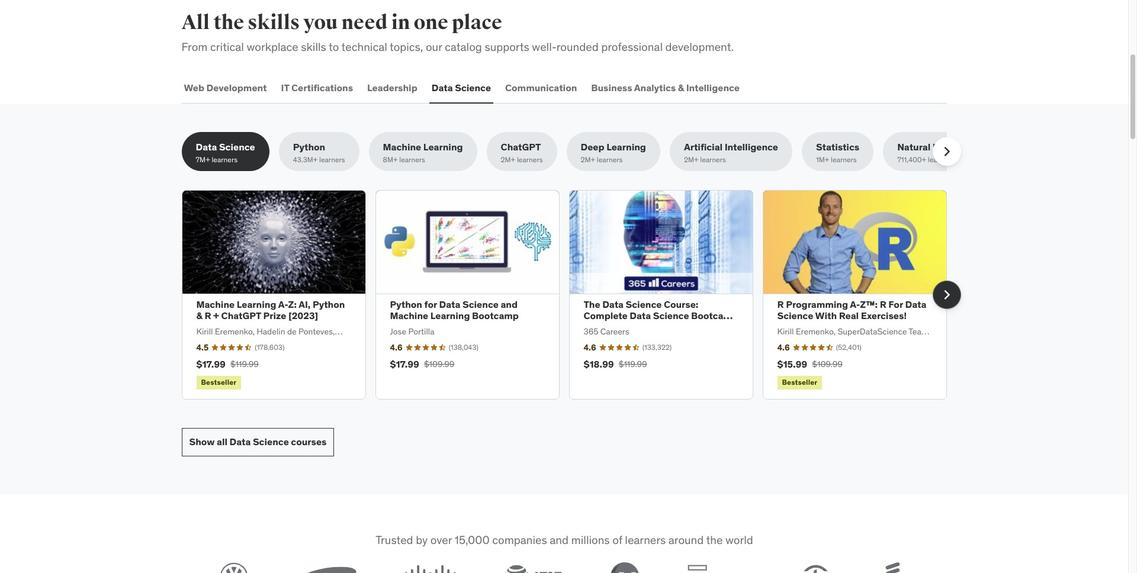 Task type: locate. For each thing, give the bounding box(es) containing it.
bootcamp for science
[[472, 310, 519, 322]]

course:
[[664, 298, 699, 310]]

r programming a-z™: r for data science with real exercises! link
[[778, 298, 927, 322]]

0 horizontal spatial and
[[501, 298, 518, 310]]

rounded
[[557, 40, 599, 54]]

skills
[[248, 10, 300, 35], [301, 40, 326, 54]]

learning inside machine learning 8m+ learners
[[424, 141, 463, 153]]

r left for
[[880, 298, 887, 310]]

intelligence inside artificial intelligence 2m+ learners
[[725, 141, 779, 153]]

& inside button
[[678, 82, 684, 94]]

learners inside machine learning 8m+ learners
[[400, 155, 425, 164]]

&
[[678, 82, 684, 94], [196, 310, 203, 322]]

communication button
[[503, 74, 580, 102]]

the
[[584, 298, 601, 310]]

1 horizontal spatial chatgpt
[[501, 141, 541, 153]]

courses
[[291, 436, 327, 448]]

bootcamp inside the data science course: complete data science bootcamp 2023
[[692, 310, 738, 322]]

all
[[217, 436, 228, 448]]

1 next image from the top
[[938, 142, 957, 161]]

artificial
[[684, 141, 723, 153]]

a- left ai, in the left of the page
[[278, 298, 288, 310]]

python inside machine learning a-z: ai, python & r + chatgpt prize [2023]
[[313, 298, 345, 310]]

2 horizontal spatial r
[[880, 298, 887, 310]]

for
[[889, 298, 904, 310]]

intelligence
[[687, 82, 740, 94], [725, 141, 779, 153]]

r
[[778, 298, 784, 310], [880, 298, 887, 310], [205, 310, 211, 322]]

intelligence down development.
[[687, 82, 740, 94]]

0 vertical spatial intelligence
[[687, 82, 740, 94]]

0 horizontal spatial a-
[[278, 298, 288, 310]]

machine inside machine learning 8m+ learners
[[383, 141, 421, 153]]

skills up workplace
[[248, 10, 300, 35]]

3 2m+ from the left
[[684, 155, 699, 164]]

0 horizontal spatial bootcamp
[[472, 310, 519, 322]]

a-
[[278, 298, 288, 310], [851, 298, 861, 310]]

communication
[[506, 82, 577, 94]]

statistics 1m+ learners
[[817, 141, 860, 164]]

python up 43.3m+
[[293, 141, 325, 153]]

python inside python for data science and machine learning bootcamp
[[390, 298, 423, 310]]

& inside machine learning a-z: ai, python & r + chatgpt prize [2023]
[[196, 310, 203, 322]]

711,400+
[[898, 155, 927, 164]]

science inside 'link'
[[253, 436, 289, 448]]

0 horizontal spatial &
[[196, 310, 203, 322]]

0 vertical spatial the
[[214, 10, 244, 35]]

0 vertical spatial and
[[501, 298, 518, 310]]

r left +
[[205, 310, 211, 322]]

1 horizontal spatial and
[[550, 533, 569, 547]]

2 2m+ from the left
[[581, 155, 596, 164]]

0 horizontal spatial the
[[214, 10, 244, 35]]

learners inside statistics 1m+ learners
[[831, 155, 857, 164]]

trusted by over 15,000 companies and millions of learners around the world
[[375, 533, 753, 547]]

leadership button
[[365, 74, 420, 102]]

next image inside carousel element
[[938, 285, 957, 304]]

machine inside python for data science and machine learning bootcamp
[[390, 310, 429, 322]]

1 vertical spatial next image
[[938, 285, 957, 304]]

topics,
[[390, 40, 423, 54]]

hewlett packard enterprise logo image
[[687, 565, 743, 574]]

deep learning 2m+ learners
[[581, 141, 646, 164]]

1 vertical spatial intelligence
[[725, 141, 779, 153]]

business
[[592, 82, 633, 94]]

machine
[[383, 141, 421, 153], [196, 298, 235, 310], [390, 310, 429, 322]]

over
[[430, 533, 452, 547]]

a- inside r programming a-z™: r for data science with real exercises!
[[851, 298, 861, 310]]

of
[[613, 533, 622, 547]]

0 horizontal spatial chatgpt
[[221, 310, 261, 322]]

0 vertical spatial &
[[678, 82, 684, 94]]

show all data science courses
[[189, 436, 327, 448]]

python left for
[[390, 298, 423, 310]]

1 vertical spatial the
[[706, 533, 723, 547]]

web development
[[184, 82, 267, 94]]

the
[[214, 10, 244, 35], [706, 533, 723, 547]]

0 horizontal spatial r
[[205, 310, 211, 322]]

1 horizontal spatial the
[[706, 533, 723, 547]]

1 vertical spatial skills
[[301, 40, 326, 54]]

data inside data science 7m+ learners
[[196, 141, 217, 153]]

learners inside the chatgpt 2m+ learners
[[517, 155, 543, 164]]

learning inside machine learning a-z: ai, python & r + chatgpt prize [2023]
[[237, 298, 276, 310]]

the up critical
[[214, 10, 244, 35]]

z:
[[288, 298, 297, 310]]

[2023]
[[289, 310, 318, 322]]

bootcamp inside python for data science and machine learning bootcamp
[[472, 310, 519, 322]]

2 bootcamp from the left
[[692, 310, 738, 322]]

skills left to
[[301, 40, 326, 54]]

1 horizontal spatial a-
[[851, 298, 861, 310]]

r inside machine learning a-z: ai, python & r + chatgpt prize [2023]
[[205, 310, 211, 322]]

by
[[416, 533, 428, 547]]

learning
[[424, 141, 463, 153], [607, 141, 646, 153], [237, 298, 276, 310], [431, 310, 470, 322]]

1 a- from the left
[[278, 298, 288, 310]]

2 horizontal spatial 2m+
[[684, 155, 699, 164]]

world
[[726, 533, 753, 547]]

chatgpt 2m+ learners
[[501, 141, 543, 164]]

next image
[[938, 142, 957, 161], [938, 285, 957, 304]]

next image right for
[[938, 285, 957, 304]]

the data science course: complete data science bootcamp 2023
[[584, 298, 738, 333]]

need
[[342, 10, 388, 35]]

ai,
[[299, 298, 311, 310]]

1 2m+ from the left
[[501, 155, 516, 164]]

and
[[501, 298, 518, 310], [550, 533, 569, 547]]

python right ai, in the left of the page
[[313, 298, 345, 310]]

and inside python for data science and machine learning bootcamp
[[501, 298, 518, 310]]

1 vertical spatial chatgpt
[[221, 310, 261, 322]]

0 vertical spatial next image
[[938, 142, 957, 161]]

2 a- from the left
[[851, 298, 861, 310]]

2 next image from the top
[[938, 285, 957, 304]]

machine inside machine learning a-z: ai, python & r + chatgpt prize [2023]
[[196, 298, 235, 310]]

learning inside deep learning 2m+ learners
[[607, 141, 646, 153]]

2m+ inside the chatgpt 2m+ learners
[[501, 155, 516, 164]]

artificial intelligence 2m+ learners
[[684, 141, 779, 164]]

a- inside machine learning a-z: ai, python & r + chatgpt prize [2023]
[[278, 298, 288, 310]]

1 horizontal spatial &
[[678, 82, 684, 94]]

& left +
[[196, 310, 203, 322]]

a- left exercises!
[[851, 298, 861, 310]]

complete
[[584, 310, 628, 322]]

certifications
[[292, 82, 353, 94]]

chatgpt inside machine learning a-z: ai, python & r + chatgpt prize [2023]
[[221, 310, 261, 322]]

1 vertical spatial &
[[196, 310, 203, 322]]

0 horizontal spatial skills
[[248, 10, 300, 35]]

next image inside topic filters element
[[938, 142, 957, 161]]

0 horizontal spatial 2m+
[[501, 155, 516, 164]]

the left the world
[[706, 533, 723, 547]]

to
[[329, 40, 339, 54]]

millions
[[571, 533, 610, 547]]

our
[[426, 40, 442, 54]]

data science 7m+ learners
[[196, 141, 255, 164]]

machine learning a-z: ai, python & r + chatgpt prize [2023] link
[[196, 298, 345, 322]]

1 horizontal spatial bootcamp
[[692, 310, 738, 322]]

it certifications button
[[279, 74, 356, 102]]

citi logo image
[[792, 565, 828, 574]]

0 vertical spatial skills
[[248, 10, 300, 35]]

0 vertical spatial chatgpt
[[501, 141, 541, 153]]

data inside python for data science and machine learning bootcamp
[[439, 298, 461, 310]]

data
[[432, 82, 453, 94], [196, 141, 217, 153], [439, 298, 461, 310], [603, 298, 624, 310], [906, 298, 927, 310], [630, 310, 651, 322], [230, 436, 251, 448]]

learners inside data science 7m+ learners
[[212, 155, 238, 164]]

web
[[184, 82, 204, 94]]

chatgpt inside the chatgpt 2m+ learners
[[501, 141, 541, 153]]

intelligence inside button
[[687, 82, 740, 94]]

bootcamp for course:
[[692, 310, 738, 322]]

2m+
[[501, 155, 516, 164], [581, 155, 596, 164], [684, 155, 699, 164]]

professional
[[602, 40, 663, 54]]

2m+ inside artificial intelligence 2m+ learners
[[684, 155, 699, 164]]

1 horizontal spatial 2m+
[[581, 155, 596, 164]]

machine for machine learning 8m+ learners
[[383, 141, 421, 153]]

python inside python 43.3m+ learners
[[293, 141, 325, 153]]

r left programming
[[778, 298, 784, 310]]

intelligence right "artificial"
[[725, 141, 779, 153]]

2m+ inside deep learning 2m+ learners
[[581, 155, 596, 164]]

data inside 'link'
[[230, 436, 251, 448]]

from
[[182, 40, 208, 54]]

place
[[452, 10, 502, 35]]

programming
[[786, 298, 849, 310]]

for
[[425, 298, 437, 310]]

you
[[304, 10, 338, 35]]

2m+ for artificial intelligence
[[684, 155, 699, 164]]

1 bootcamp from the left
[[472, 310, 519, 322]]

all the skills you need in one place from critical workplace skills to technical topics, our catalog supports well-rounded professional development.
[[182, 10, 734, 54]]

bootcamp
[[472, 310, 519, 322], [692, 310, 738, 322]]

python for python for data science and machine learning bootcamp
[[390, 298, 423, 310]]

one
[[414, 10, 448, 35]]

next image right natural at top right
[[938, 142, 957, 161]]

catalog
[[445, 40, 482, 54]]

the data science course: complete data science bootcamp 2023 link
[[584, 298, 738, 333]]

& right the analytics
[[678, 82, 684, 94]]



Task type: describe. For each thing, give the bounding box(es) containing it.
data inside r programming a-z™: r for data science with real exercises!
[[906, 298, 927, 310]]

machine learning 8m+ learners
[[383, 141, 463, 164]]

around
[[669, 533, 704, 547]]

7m+
[[196, 155, 210, 164]]

science inside python for data science and machine learning bootcamp
[[463, 298, 499, 310]]

workplace
[[247, 40, 299, 54]]

next image for carousel element
[[938, 285, 957, 304]]

att&t logo image
[[505, 565, 562, 574]]

learning inside python for data science and machine learning bootcamp
[[431, 310, 470, 322]]

2023
[[584, 321, 607, 333]]

supports
[[485, 40, 530, 54]]

samsung logo image
[[296, 567, 356, 574]]

carousel element
[[182, 190, 961, 400]]

development
[[207, 82, 267, 94]]

ericsson logo image
[[877, 563, 909, 574]]

learners inside deep learning 2m+ learners
[[597, 155, 623, 164]]

topic filters element
[[182, 132, 1045, 171]]

a- for exercises!
[[851, 298, 861, 310]]

business analytics & intelligence button
[[589, 74, 743, 102]]

science inside button
[[455, 82, 491, 94]]

1 horizontal spatial r
[[778, 298, 784, 310]]

exercises!
[[861, 310, 907, 322]]

learning for 2m+
[[607, 141, 646, 153]]

next image for topic filters element
[[938, 142, 957, 161]]

with
[[816, 310, 837, 322]]

python 43.3m+ learners
[[293, 141, 345, 164]]

learners inside natural language processing 711,400+ learners
[[928, 155, 954, 164]]

deep
[[581, 141, 605, 153]]

python for data science and machine learning bootcamp link
[[390, 298, 519, 322]]

companies
[[492, 533, 547, 547]]

show
[[189, 436, 215, 448]]

leadership
[[367, 82, 418, 94]]

development.
[[666, 40, 734, 54]]

python for python 43.3m+ learners
[[293, 141, 325, 153]]

statistics
[[817, 141, 860, 153]]

+
[[213, 310, 219, 322]]

1m+
[[817, 155, 830, 164]]

critical
[[210, 40, 244, 54]]

a- for prize
[[278, 298, 288, 310]]

business analytics & intelligence
[[592, 82, 740, 94]]

prize
[[263, 310, 286, 322]]

machine learning a-z: ai, python & r + chatgpt prize [2023]
[[196, 298, 345, 322]]

data science
[[432, 82, 491, 94]]

2m+ for deep learning
[[581, 155, 596, 164]]

learners inside artificial intelligence 2m+ learners
[[701, 155, 726, 164]]

all
[[182, 10, 210, 35]]

well-
[[532, 40, 557, 54]]

learning for 8m+
[[424, 141, 463, 153]]

machine for machine learning a-z: ai, python & r + chatgpt prize [2023]
[[196, 298, 235, 310]]

z™:
[[861, 298, 878, 310]]

language
[[933, 141, 978, 153]]

web development button
[[182, 74, 269, 102]]

it
[[281, 82, 289, 94]]

it certifications
[[281, 82, 353, 94]]

in
[[392, 10, 410, 35]]

1 vertical spatial and
[[550, 533, 569, 547]]

cisco logo image
[[405, 565, 456, 574]]

15,000
[[455, 533, 490, 547]]

the inside the all the skills you need in one place from critical workplace skills to technical topics, our catalog supports well-rounded professional development.
[[214, 10, 244, 35]]

learners inside python 43.3m+ learners
[[319, 155, 345, 164]]

processing
[[980, 141, 1030, 153]]

technical
[[342, 40, 387, 54]]

real
[[839, 310, 859, 322]]

natural
[[898, 141, 931, 153]]

show all data science courses link
[[182, 428, 334, 457]]

data inside button
[[432, 82, 453, 94]]

trusted
[[375, 533, 413, 547]]

data science button
[[429, 74, 494, 102]]

r programming a-z™: r for data science with real exercises!
[[778, 298, 927, 322]]

43.3m+
[[293, 155, 318, 164]]

1 horizontal spatial skills
[[301, 40, 326, 54]]

learning for a-
[[237, 298, 276, 310]]

science inside r programming a-z™: r for data science with real exercises!
[[778, 310, 814, 322]]

procter & gamble logo image
[[611, 563, 639, 574]]

science inside data science 7m+ learners
[[219, 141, 255, 153]]

natural language processing 711,400+ learners
[[898, 141, 1030, 164]]

python for data science and machine learning bootcamp
[[390, 298, 519, 322]]

analytics
[[635, 82, 676, 94]]

volkswagen logo image
[[220, 563, 248, 574]]

8m+
[[383, 155, 398, 164]]



Task type: vqa. For each thing, say whether or not it's contained in the screenshot.
The Data Science Course: Complete Data Science Bootcamp 2023
yes



